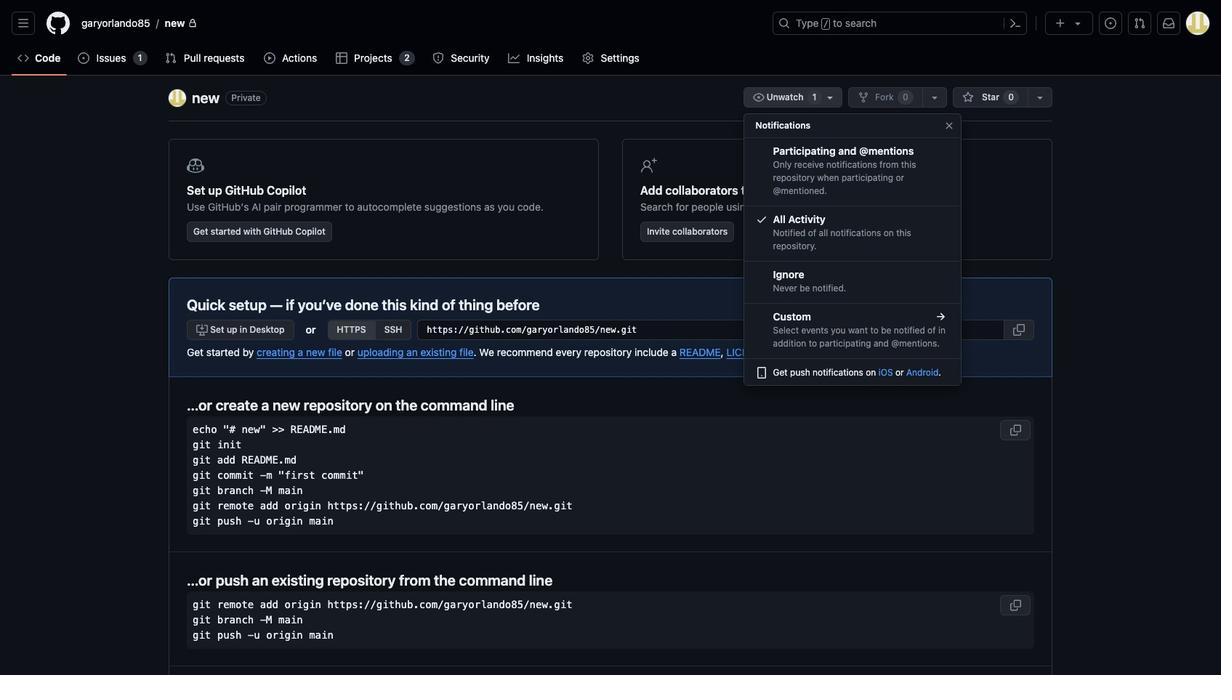 Task type: locate. For each thing, give the bounding box(es) containing it.
1 horizontal spatial issue opened image
[[1105, 17, 1116, 29]]

star image
[[962, 92, 974, 103]]

0 vertical spatial copy to clipboard image
[[1013, 324, 1025, 336]]

arrow right image
[[934, 311, 946, 323]]

copy to clipboard image
[[1010, 424, 1021, 436]]

0 vertical spatial issue opened image
[[1105, 17, 1116, 29]]

0 horizontal spatial issue opened image
[[78, 52, 90, 64]]

issue opened image left git pull request icon
[[1105, 17, 1116, 29]]

check image
[[756, 214, 767, 225]]

desktop download image
[[196, 324, 208, 336]]

shield image
[[432, 52, 444, 64]]

close menu image
[[943, 120, 955, 132]]

0 users starred this repository element
[[1003, 90, 1019, 105]]

1 user is watching this repository element
[[807, 90, 822, 105]]

issue opened image right code icon
[[78, 52, 90, 64]]

homepage image
[[47, 12, 70, 35]]

copilot image
[[187, 157, 204, 174]]

1 vertical spatial copy to clipboard image
[[1010, 599, 1021, 611]]

1 vertical spatial issue opened image
[[78, 52, 90, 64]]

copy to clipboard image
[[1013, 324, 1025, 336], [1010, 599, 1021, 611]]

command palette image
[[1010, 17, 1021, 29]]

menu
[[743, 108, 961, 398]]

Clone URL text field
[[417, 320, 1005, 340]]

git pull request image
[[1134, 17, 1146, 29]]

plus image
[[1055, 17, 1066, 29]]

triangle down image
[[1072, 17, 1084, 29]]

list
[[76, 12, 764, 35]]

see your forks of this repository image
[[929, 92, 940, 103]]

git pull request image
[[165, 52, 176, 64]]

graph image
[[508, 52, 520, 64]]

issue opened image
[[1105, 17, 1116, 29], [78, 52, 90, 64]]

repo forked image
[[858, 92, 869, 103]]

person add image
[[640, 157, 658, 174]]



Task type: vqa. For each thing, say whether or not it's contained in the screenshot.
fix: ollama docker-compose #169             by truehumandesign was merged 2 weeks ago
no



Task type: describe. For each thing, give the bounding box(es) containing it.
play image
[[264, 52, 275, 64]]

lock image
[[188, 19, 197, 28]]

eye image
[[753, 92, 764, 103]]

table image
[[336, 52, 347, 64]]

add this repository to a list image
[[1034, 92, 1046, 103]]

device mobile image
[[756, 367, 767, 379]]

owner avatar image
[[169, 89, 186, 107]]

issue opened image for git pull request icon
[[1105, 17, 1116, 29]]

issue opened image for git pull request image
[[78, 52, 90, 64]]

gear image
[[582, 52, 594, 64]]

notifications image
[[1163, 17, 1175, 29]]

code image
[[17, 52, 29, 64]]



